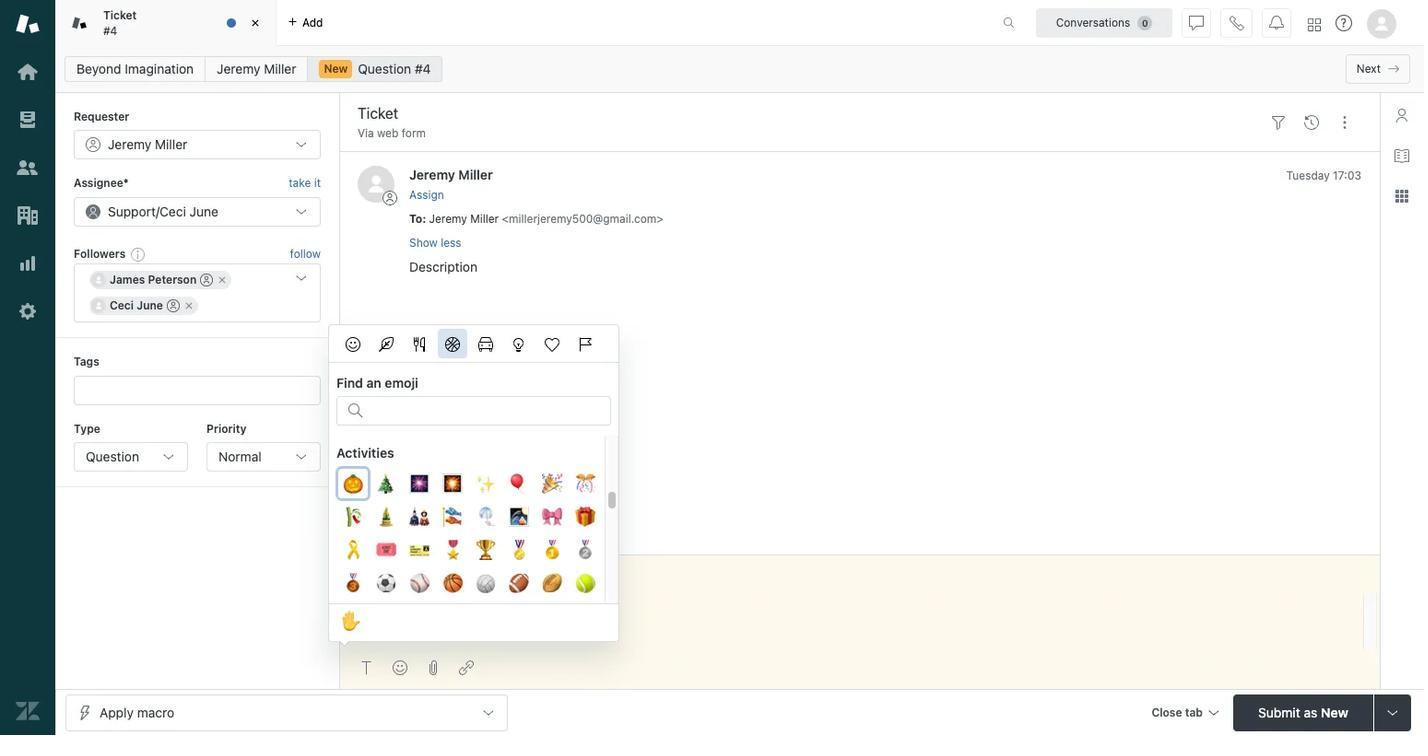 Task type: vqa. For each thing, say whether or not it's contained in the screenshot.
IMAGINATION at the top
yes



Task type: locate. For each thing, give the bounding box(es) containing it.
🏈️
[[509, 571, 529, 598]]

organizations image
[[16, 204, 40, 228]]

assign
[[410, 188, 444, 202]]

17:03
[[1334, 169, 1362, 183]]

description
[[410, 259, 478, 275]]

find an emoji
[[337, 375, 419, 391]]

new
[[324, 62, 348, 76], [1322, 705, 1349, 721]]

get help image
[[1336, 15, 1353, 31]]

⚾️
[[410, 571, 430, 598]]

miller inside jeremy miller link
[[264, 61, 296, 77]]

tabs tab list
[[55, 0, 984, 46]]

jeremy right :
[[429, 212, 467, 226]]

miller down jeremy miller assign
[[471, 212, 499, 226]]

secondary element
[[55, 51, 1425, 88]]

🏀️
[[443, 571, 463, 598]]

less
[[441, 236, 462, 250]]

emoji
[[385, 375, 419, 391]]

submit as new
[[1259, 705, 1349, 721]]

form
[[402, 126, 426, 140]]

conversations
[[1057, 15, 1131, 29]]

new inside secondary element
[[324, 62, 348, 76]]

new right jeremy miller
[[324, 62, 348, 76]]

⚽️
[[376, 571, 397, 598]]

take it button
[[289, 175, 321, 193]]

🥉️
[[343, 571, 363, 598]]

Internal note composer text field
[[349, 595, 1359, 634]]

jeremy miller link
[[205, 56, 308, 82], [410, 167, 493, 183]]

tags
[[74, 355, 99, 369]]

assignee*
[[74, 177, 129, 190]]

🎈️
[[509, 471, 529, 498]]

<millerjeremy500@gmail.com>
[[502, 212, 664, 226]]

jeremy up 'assign'
[[410, 167, 455, 183]]

jeremy down close image
[[217, 61, 261, 77]]

priority
[[207, 422, 247, 436]]

tab containing ticket
[[55, 0, 277, 46]]

miller inside jeremy miller assign
[[459, 167, 493, 183]]

0 horizontal spatial jeremy miller link
[[205, 56, 308, 82]]

🎎️
[[410, 505, 430, 531]]

jeremy inside secondary element
[[217, 61, 261, 77]]

miller for jeremy miller assign
[[459, 167, 493, 183]]

1 vertical spatial new
[[1322, 705, 1349, 721]]

get started image
[[16, 60, 40, 84]]

add link (cmd k) image
[[459, 661, 474, 676]]

🎃️
[[343, 471, 363, 498]]

zendesk products image
[[1309, 18, 1322, 31]]

1 vertical spatial miller
[[459, 167, 493, 183]]

🥈️
[[576, 538, 596, 564]]

✋ button
[[337, 607, 366, 640]]

0 vertical spatial jeremy miller link
[[205, 56, 308, 82]]

Find an emoji field
[[371, 398, 599, 421]]

jeremy miller link down close image
[[205, 56, 308, 82]]

miller
[[264, 61, 296, 77], [459, 167, 493, 183], [471, 212, 499, 226]]

knowledge image
[[1395, 148, 1410, 163]]

0 vertical spatial new
[[324, 62, 348, 76]]

main element
[[0, 0, 55, 736]]

via
[[358, 126, 374, 140]]

1 vertical spatial jeremy
[[410, 167, 455, 183]]

2 vertical spatial miller
[[471, 212, 499, 226]]

miller down close image
[[264, 61, 296, 77]]

take
[[289, 177, 311, 190]]

0 vertical spatial miller
[[264, 61, 296, 77]]

miller up the less
[[459, 167, 493, 183]]

ticket #4
[[103, 8, 137, 37]]

:
[[423, 212, 426, 226]]

assign button
[[410, 187, 444, 204]]

add attachment image
[[426, 661, 441, 676]]

to
[[410, 212, 423, 226]]

🎋️
[[343, 505, 363, 531]]

0 vertical spatial jeremy
[[217, 61, 261, 77]]

jeremy miller link up 'assign'
[[410, 167, 493, 183]]

1 horizontal spatial jeremy miller link
[[410, 167, 493, 183]]

0 horizontal spatial new
[[324, 62, 348, 76]]

🏅️
[[509, 538, 529, 564]]

it
[[314, 177, 321, 190]]

tuesday 17:03
[[1287, 169, 1362, 183]]

jeremy inside jeremy miller assign
[[410, 167, 455, 183]]

jeremy for jeremy miller assign
[[410, 167, 455, 183]]

as
[[1305, 705, 1318, 721]]

🏆️
[[476, 538, 496, 564]]

✨️
[[476, 471, 496, 498]]

type
[[74, 422, 100, 436]]

tab
[[55, 0, 277, 46]]

🥇️
[[542, 538, 563, 564]]

format text image
[[360, 661, 374, 676]]

jeremy
[[217, 61, 261, 77], [410, 167, 455, 183], [429, 212, 467, 226]]

zendesk image
[[16, 700, 40, 724]]

new right 'as'
[[1322, 705, 1349, 721]]

Subject field
[[354, 102, 1259, 125]]

follow button
[[290, 246, 321, 263]]

customer context image
[[1395, 108, 1410, 123]]

🎊️
[[576, 471, 596, 498]]



Task type: describe. For each thing, give the bounding box(es) containing it.
🎖️
[[443, 538, 463, 564]]

beyond imagination
[[77, 61, 194, 77]]

jeremy for jeremy miller
[[217, 61, 261, 77]]

🎁️
[[576, 505, 596, 531]]

🎉️
[[542, 471, 563, 498]]

to : jeremy miller <millerjeremy500@gmail.com>
[[410, 212, 664, 226]]

🎍️
[[376, 505, 397, 531]]

apps image
[[1395, 189, 1410, 204]]

new link
[[308, 56, 443, 82]]

admin image
[[16, 300, 40, 324]]

imagination
[[125, 61, 194, 77]]

show less
[[410, 236, 462, 250]]

web
[[377, 126, 399, 140]]

🎆️
[[410, 471, 430, 498]]

show
[[410, 236, 438, 250]]

close image
[[246, 14, 265, 32]]

1 vertical spatial jeremy miller link
[[410, 167, 493, 183]]

take it
[[289, 177, 321, 190]]

insert emojis image
[[393, 661, 408, 676]]

zendesk support image
[[16, 12, 40, 36]]

🎗️
[[343, 538, 363, 564]]

avatar image
[[358, 166, 395, 203]]

miller for jeremy miller
[[264, 61, 296, 77]]

🎾️
[[576, 571, 596, 598]]

show less button
[[410, 235, 462, 252]]

🎀️
[[542, 505, 563, 531]]

an
[[367, 375, 382, 391]]

via web form
[[358, 126, 426, 140]]

🎄️
[[376, 471, 397, 498]]

question button
[[74, 443, 188, 472]]

ticket
[[103, 8, 137, 22]]

conversations button
[[1037, 8, 1173, 37]]

2 vertical spatial jeremy
[[429, 212, 467, 226]]

tuesday
[[1287, 169, 1331, 183]]

✋
[[341, 609, 362, 635]]

question
[[86, 449, 139, 465]]

🏐️
[[476, 571, 496, 598]]

🎇️
[[443, 471, 463, 498]]

🎊️ 🎋️
[[343, 471, 596, 531]]

find
[[337, 375, 363, 391]]

🏉️
[[542, 571, 563, 598]]

🎟️
[[376, 538, 397, 564]]

#4
[[103, 24, 117, 37]]

jeremy miller
[[217, 61, 296, 77]]

normal
[[219, 449, 262, 465]]

🎫️
[[410, 538, 430, 564]]

follow
[[290, 247, 321, 261]]

Tuesday 17:03 text field
[[1287, 169, 1362, 183]]

jeremy miller assign
[[410, 167, 493, 202]]

normal button
[[207, 443, 321, 472]]

🎁️ 🎗️
[[343, 505, 596, 564]]

reporting image
[[16, 252, 40, 276]]

customers image
[[16, 156, 40, 180]]

🎏️
[[443, 505, 463, 531]]

next
[[1357, 62, 1382, 76]]

activities
[[337, 445, 394, 461]]

beyond imagination link
[[65, 56, 206, 82]]

submit
[[1259, 705, 1301, 721]]

next button
[[1346, 54, 1411, 84]]

events image
[[1305, 115, 1320, 130]]

🥈️ 🥉️
[[343, 538, 596, 598]]

views image
[[16, 108, 40, 132]]

1 horizontal spatial new
[[1322, 705, 1349, 721]]

beyond
[[77, 61, 121, 77]]

jeremy miller link inside secondary element
[[205, 56, 308, 82]]

🎐️
[[476, 505, 496, 531]]

🎑️
[[509, 505, 529, 531]]



